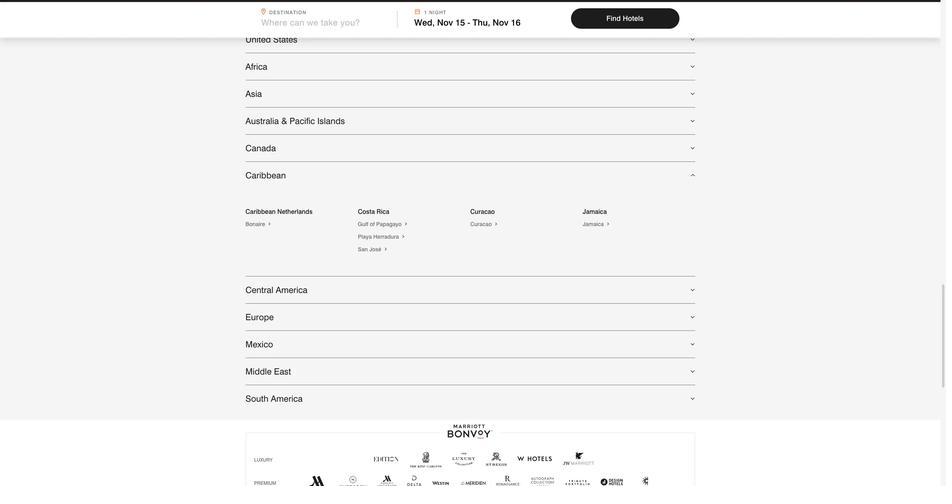 Task type: vqa. For each thing, say whether or not it's contained in the screenshot.
'Clickable Details Link' Image
no



Task type: describe. For each thing, give the bounding box(es) containing it.
2 jamaica from the top
[[583, 221, 606, 228]]

europe button
[[246, 304, 695, 331]]

caribbean button
[[246, 162, 695, 189]]

none search field containing wed, nov 15 - thu, nov 16
[[0, 2, 941, 38]]

pacific
[[290, 116, 315, 126]]

united states
[[246, 34, 298, 44]]

1 night wed, nov 15 - thu, nov 16
[[414, 9, 521, 28]]

san josé
[[358, 246, 383, 253]]

africa
[[246, 61, 267, 72]]

central america button
[[246, 277, 695, 304]]

arrow right image for gulf of papagayo
[[403, 221, 409, 228]]

herradura
[[373, 234, 399, 240]]

playa
[[358, 234, 372, 240]]

europe
[[246, 312, 274, 323]]

curacao link
[[470, 221, 499, 228]]

1 jamaica from the top
[[583, 208, 607, 216]]

bonaire link
[[246, 221, 272, 228]]

canada button
[[246, 135, 695, 162]]

hotels
[[623, 14, 644, 22]]

caribbean netherlands
[[246, 208, 313, 216]]

arrow right image for caribbean netherlands
[[267, 221, 272, 228]]

2 curacao from the top
[[470, 221, 493, 228]]

arrow right image for jamaica
[[606, 221, 611, 228]]

islands
[[317, 116, 345, 126]]

explore
[[246, 1, 299, 20]]

explore the world
[[246, 1, 393, 20]]

2 nov from the left
[[493, 17, 509, 28]]

find
[[607, 14, 621, 22]]

world
[[330, 1, 371, 20]]

15
[[455, 17, 465, 28]]

asia
[[246, 89, 262, 99]]

states
[[273, 34, 298, 44]]

africa button
[[246, 53, 695, 80]]

united
[[246, 34, 271, 44]]

of
[[370, 221, 375, 228]]

australia & pacific islands button
[[246, 108, 695, 134]]

central
[[246, 285, 273, 295]]

gulf of papagayo
[[358, 221, 403, 228]]

south
[[246, 394, 269, 404]]

asia button
[[246, 80, 695, 107]]

Destination text field
[[261, 17, 382, 28]]

canada
[[246, 143, 276, 153]]

south america button
[[246, 386, 695, 413]]

netherlands
[[277, 208, 313, 216]]

destination field
[[261, 17, 392, 28]]

south america
[[246, 394, 303, 404]]

arrow right image for curacao
[[493, 221, 499, 228]]

-
[[468, 17, 470, 28]]

1 curacao from the top
[[470, 208, 495, 216]]

middle
[[246, 367, 272, 377]]

1 nov from the left
[[437, 17, 453, 28]]

costa rica
[[358, 208, 389, 216]]

jamaica link
[[583, 221, 611, 228]]

wed,
[[414, 17, 435, 28]]

thu,
[[473, 17, 490, 28]]



Task type: locate. For each thing, give the bounding box(es) containing it.
jamaica
[[583, 208, 607, 216], [583, 221, 606, 228]]

costa
[[358, 208, 375, 216]]

middle east
[[246, 367, 291, 377]]

premium
[[254, 481, 276, 487]]

america for central america
[[276, 285, 308, 295]]

united states button
[[246, 26, 695, 53]]

1 vertical spatial arrow right image
[[401, 234, 406, 240]]

0 vertical spatial america
[[276, 285, 308, 295]]

1 vertical spatial caribbean
[[246, 208, 276, 216]]

0 horizontal spatial nov
[[437, 17, 453, 28]]

nov left 16
[[493, 17, 509, 28]]

papagayo
[[376, 221, 402, 228]]

find hotels button
[[571, 8, 679, 29]]

mexico button
[[246, 331, 695, 358]]

mexico
[[246, 340, 273, 350]]

arrow right image for playa herradura
[[401, 234, 406, 240]]

0 vertical spatial curacao
[[470, 208, 495, 216]]

destination
[[269, 9, 307, 15]]

america for south america
[[271, 394, 303, 404]]

playa herradura
[[358, 234, 401, 240]]

central america
[[246, 285, 308, 295]]

2 caribbean from the top
[[246, 208, 276, 216]]

america right the central
[[276, 285, 308, 295]]

arrow right image right papagayo
[[403, 221, 409, 228]]

rica
[[377, 208, 389, 216]]

caribbean up bonaire link
[[246, 208, 276, 216]]

None search field
[[0, 2, 941, 38]]

find hotels
[[607, 14, 644, 22]]

1 vertical spatial america
[[271, 394, 303, 404]]

bonaire
[[246, 221, 267, 228]]

caribbean
[[246, 170, 286, 181], [246, 208, 276, 216]]

gulf of papagayo link
[[358, 221, 409, 228]]

1 horizontal spatial nov
[[493, 17, 509, 28]]

&
[[281, 116, 287, 126]]

0 vertical spatial jamaica
[[583, 208, 607, 216]]

1
[[424, 9, 428, 15]]

nov down night
[[437, 17, 453, 28]]

playa herradura link
[[358, 234, 406, 240]]

16
[[511, 17, 521, 28]]

1 vertical spatial jamaica
[[583, 221, 606, 228]]

the
[[304, 1, 326, 20]]

middle east button
[[246, 358, 695, 385]]

caribbean for caribbean
[[246, 170, 286, 181]]

josé
[[369, 246, 382, 253]]

caribbean for caribbean netherlands
[[246, 208, 276, 216]]

east
[[274, 367, 291, 377]]

america
[[276, 285, 308, 295], [271, 394, 303, 404]]

nov
[[437, 17, 453, 28], [493, 17, 509, 28]]

san
[[358, 246, 368, 253]]

0 vertical spatial caribbean
[[246, 170, 286, 181]]

1 vertical spatial curacao
[[470, 221, 493, 228]]

night
[[429, 9, 447, 15]]

san josé link
[[358, 246, 389, 253]]

arrow right image right herradura
[[401, 234, 406, 240]]

luxury
[[254, 458, 273, 463]]

1 caribbean from the top
[[246, 170, 286, 181]]

australia
[[246, 116, 279, 126]]

curacao
[[470, 208, 495, 216], [470, 221, 493, 228]]

arrow right image
[[267, 221, 272, 228], [493, 221, 499, 228], [606, 221, 611, 228], [383, 246, 389, 253]]

australia & pacific islands
[[246, 116, 345, 126]]

gulf
[[358, 221, 368, 228]]

america down east at the left of page
[[271, 394, 303, 404]]

caribbean inside dropdown button
[[246, 170, 286, 181]]

0 vertical spatial arrow right image
[[403, 221, 409, 228]]

caribbean down the canada
[[246, 170, 286, 181]]

arrow right image
[[403, 221, 409, 228], [401, 234, 406, 240]]



